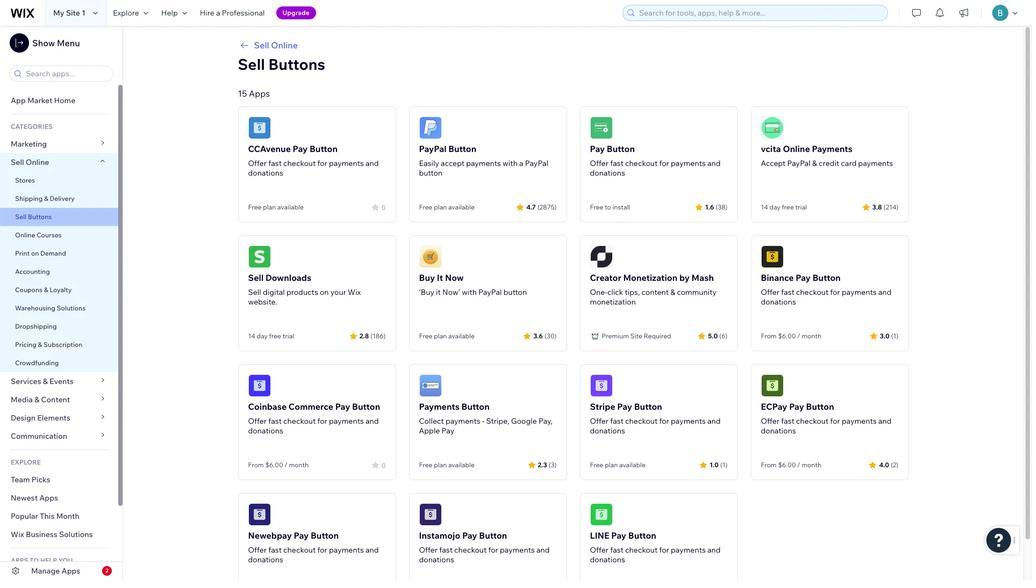 Task type: locate. For each thing, give the bounding box(es) containing it.
for inside binance pay button offer fast checkout for payments and donations
[[830, 288, 840, 297]]

for inside 'newebpay pay button offer fast checkout for payments and donations'
[[317, 546, 327, 555]]

ecpay
[[761, 402, 787, 412]]

wix inside sidebar element
[[11, 530, 24, 540]]

0 vertical spatial on
[[31, 249, 39, 258]]

donations down newebpay at bottom left
[[248, 555, 283, 565]]

sell down professional
[[254, 40, 269, 51]]

14 down website.
[[248, 332, 255, 340]]

for for ecpay pay button
[[830, 417, 840, 426]]

with
[[503, 159, 518, 168], [462, 288, 477, 297]]

and inside line pay button offer fast checkout for payments and donations
[[707, 546, 721, 555]]

wix down popular
[[11, 530, 24, 540]]

media
[[11, 395, 33, 405]]

pay inside the ecpay pay button offer fast checkout for payments and donations
[[789, 402, 804, 412]]

button inside the ecpay pay button offer fast checkout for payments and donations
[[806, 402, 834, 412]]

3.8 (214)
[[872, 203, 899, 211]]

donations for stripe pay button
[[590, 426, 625, 436]]

0 vertical spatial trial
[[795, 203, 807, 211]]

1 vertical spatial with
[[462, 288, 477, 297]]

online right vcita
[[783, 144, 810, 154]]

from right 1.0 (1)
[[761, 461, 777, 469]]

1 vertical spatial (1)
[[720, 461, 728, 469]]

newest apps link
[[0, 489, 118, 508]]

month down coinbase commerce pay button offer fast checkout for payments and donations
[[289, 461, 309, 469]]

payments inside the ecpay pay button offer fast checkout for payments and donations
[[842, 417, 877, 426]]

checkout inside pay button offer fast checkout for payments and donations
[[625, 159, 658, 168]]

buy
[[419, 273, 435, 283]]

1 horizontal spatial wix
[[348, 288, 361, 297]]

plan for buy
[[434, 332, 447, 340]]

0 horizontal spatial sell online
[[11, 158, 49, 167]]

sell down shipping
[[15, 213, 26, 221]]

wix right your
[[348, 288, 361, 297]]

-
[[482, 417, 485, 426]]

4.7 (2875)
[[526, 203, 557, 211]]

2 horizontal spatial apps
[[249, 88, 270, 99]]

0 vertical spatial with
[[503, 159, 518, 168]]

1 vertical spatial buttons
[[28, 213, 52, 221]]

(38)
[[716, 203, 728, 211]]

fast inside pay button offer fast checkout for payments and donations
[[610, 159, 624, 168]]

1 vertical spatial 0
[[382, 462, 386, 470]]

and inside pay button offer fast checkout for payments and donations
[[707, 159, 721, 168]]

paypal right "accept"
[[787, 159, 811, 168]]

& for content
[[34, 395, 39, 405]]

1 horizontal spatial buttons
[[268, 55, 325, 74]]

popular this month link
[[0, 508, 118, 526]]

pay inside stripe pay button offer fast checkout for payments and donations
[[617, 402, 632, 412]]

apps for manage apps
[[62, 567, 80, 576]]

solutions down 'loyalty'
[[57, 304, 86, 312]]

0 horizontal spatial a
[[216, 8, 220, 18]]

pay for ccavenue pay button
[[293, 144, 308, 154]]

for inside pay button offer fast checkout for payments and donations
[[659, 159, 669, 168]]

(6)
[[720, 332, 728, 340]]

free for ccavenue pay button
[[248, 203, 262, 211]]

required
[[644, 332, 671, 340]]

shipping & delivery
[[15, 195, 75, 203]]

site left 1 at the top left of page
[[66, 8, 80, 18]]

line pay button offer fast checkout for payments and donations
[[590, 531, 721, 565]]

free for payments
[[782, 203, 794, 211]]

buttons up online courses
[[28, 213, 52, 221]]

offer down ecpay
[[761, 417, 780, 426]]

site
[[66, 8, 80, 18], [631, 332, 642, 340]]

site right premium
[[631, 332, 642, 340]]

14 right (38)
[[761, 203, 768, 211]]

button
[[419, 168, 443, 178], [504, 288, 527, 297]]

from $6.00 / month
[[761, 332, 822, 340], [248, 461, 309, 469], [761, 461, 822, 469]]

0 horizontal spatial 14
[[248, 332, 255, 340]]

on inside sidebar element
[[31, 249, 39, 258]]

1 horizontal spatial sell online link
[[238, 39, 909, 52]]

fast down line pay button logo
[[610, 546, 624, 555]]

stores link
[[0, 172, 118, 190]]

0 horizontal spatial on
[[31, 249, 39, 258]]

0 for ccavenue pay button
[[382, 203, 386, 212]]

for inside "instamojo pay button offer fast checkout for payments and donations"
[[488, 546, 498, 555]]

offer down "ccavenue"
[[248, 159, 267, 168]]

coinbase commerce pay button offer fast checkout for payments and donations
[[248, 402, 380, 436]]

for for binance pay button
[[830, 288, 840, 297]]

coinbase commerce pay button logo image
[[248, 375, 271, 397]]

0 horizontal spatial trial
[[283, 332, 294, 340]]

free plan available down accept
[[419, 203, 475, 211]]

available down ccavenue pay button offer fast checkout for payments and donations
[[277, 203, 304, 211]]

donations for ccavenue pay button
[[248, 168, 283, 178]]

fast inside line pay button offer fast checkout for payments and donations
[[610, 546, 624, 555]]

vcita online payments logo image
[[761, 117, 784, 139]]

donations down binance
[[761, 297, 796, 307]]

print on demand link
[[0, 245, 118, 263]]

0 vertical spatial site
[[66, 8, 80, 18]]

stripe,
[[486, 417, 509, 426]]

0 horizontal spatial wix
[[11, 530, 24, 540]]

2
[[105, 568, 108, 575]]

payments inside paypal button easily accept payments with a paypal button
[[466, 159, 501, 168]]

accept
[[441, 159, 465, 168]]

$6.00 for coinbase
[[265, 461, 283, 469]]

free plan available down now'
[[419, 332, 475, 340]]

(1) right 3.0
[[891, 332, 899, 340]]

button inside line pay button offer fast checkout for payments and donations
[[628, 531, 656, 541]]

0 horizontal spatial button
[[419, 168, 443, 178]]

0 vertical spatial a
[[216, 8, 220, 18]]

0 vertical spatial apps
[[249, 88, 270, 99]]

month for coinbase
[[289, 461, 309, 469]]

donations inside pay button offer fast checkout for payments and donations
[[590, 168, 625, 178]]

on right print
[[31, 249, 39, 258]]

available down now'
[[448, 332, 475, 340]]

0 vertical spatial sell buttons
[[238, 55, 325, 74]]

1.6
[[705, 203, 714, 211]]

sell
[[254, 40, 269, 51], [238, 55, 265, 74], [11, 158, 24, 167], [15, 213, 26, 221], [248, 273, 264, 283], [248, 288, 261, 297]]

1 vertical spatial a
[[519, 159, 523, 168]]

sell online
[[254, 40, 298, 51], [11, 158, 49, 167]]

from up newebpay pay button logo
[[248, 461, 264, 469]]

apps for 15 apps
[[249, 88, 270, 99]]

free down the "apple"
[[419, 461, 433, 469]]

dropshipping link
[[0, 318, 118, 336]]

& inside vcita online payments accept paypal & credit card payments
[[812, 159, 817, 168]]

checkout for line pay button
[[625, 546, 658, 555]]

donations inside line pay button offer fast checkout for payments and donations
[[590, 555, 625, 565]]

1 vertical spatial payments
[[419, 402, 460, 412]]

(1) for stripe pay button
[[720, 461, 728, 469]]

checkout inside ccavenue pay button offer fast checkout for payments and donations
[[283, 159, 316, 168]]

available for buy
[[448, 332, 475, 340]]

2.3
[[538, 461, 547, 469]]

1 horizontal spatial trial
[[795, 203, 807, 211]]

one-
[[590, 288, 607, 297]]

free plan available up sell downloads logo
[[248, 203, 304, 211]]

1 vertical spatial day
[[257, 332, 268, 340]]

for inside coinbase commerce pay button offer fast checkout for payments and donations
[[317, 417, 327, 426]]

paypal up 4.7 (2875)
[[525, 159, 548, 168]]

paypal right now'
[[479, 288, 502, 297]]

for inside ccavenue pay button offer fast checkout for payments and donations
[[317, 159, 327, 168]]

print
[[15, 249, 30, 258]]

& for delivery
[[44, 195, 48, 203]]

paypal button logo image
[[419, 117, 442, 139]]

& left the delivery at the top
[[44, 195, 48, 203]]

14 for sell downloads
[[248, 332, 255, 340]]

month down binance pay button offer fast checkout for payments and donations
[[802, 332, 822, 340]]

0 horizontal spatial free
[[269, 332, 281, 340]]

plan down easily at the top left of the page
[[434, 203, 447, 211]]

donations inside 'newebpay pay button offer fast checkout for payments and donations'
[[248, 555, 283, 565]]

pay inside binance pay button offer fast checkout for payments and donations
[[796, 273, 811, 283]]

(1)
[[891, 332, 899, 340], [720, 461, 728, 469]]

donations
[[248, 168, 283, 178], [590, 168, 625, 178], [761, 297, 796, 307], [248, 426, 283, 436], [590, 426, 625, 436], [761, 426, 796, 436], [248, 555, 283, 565], [419, 555, 454, 565], [590, 555, 625, 565]]

for inside the ecpay pay button offer fast checkout for payments and donations
[[830, 417, 840, 426]]

binance pay button offer fast checkout for payments and donations
[[761, 273, 892, 307]]

checkout inside "instamojo pay button offer fast checkout for payments and donations"
[[454, 546, 487, 555]]

free down "accept"
[[782, 203, 794, 211]]

fast down instamojo
[[439, 546, 453, 555]]

free down 'buy
[[419, 332, 433, 340]]

(186)
[[371, 332, 386, 340]]

1 horizontal spatial a
[[519, 159, 523, 168]]

subscription
[[44, 341, 83, 349]]

payments inside pay button offer fast checkout for payments and donations
[[671, 159, 706, 168]]

0 vertical spatial solutions
[[57, 304, 86, 312]]

fast for newebpay pay button
[[268, 546, 282, 555]]

free plan available down the "apple"
[[419, 461, 475, 469]]

button for easily
[[419, 168, 443, 178]]

1 horizontal spatial 14
[[761, 203, 768, 211]]

crowdfunding
[[15, 359, 59, 367]]

pay down pay button logo
[[590, 144, 605, 154]]

$6.00 for ecpay
[[778, 461, 796, 469]]

month down the ecpay pay button offer fast checkout for payments and donations at the bottom right of page
[[802, 461, 822, 469]]

donations inside the ecpay pay button offer fast checkout for payments and donations
[[761, 426, 796, 436]]

1 0 from the top
[[382, 203, 386, 212]]

offer inside 'newebpay pay button offer fast checkout for payments and donations'
[[248, 546, 267, 555]]

donations for binance pay button
[[761, 297, 796, 307]]

team
[[11, 475, 30, 485]]

plan up line pay button logo
[[605, 461, 618, 469]]

fast inside "instamojo pay button offer fast checkout for payments and donations"
[[439, 546, 453, 555]]

now'
[[442, 288, 460, 297]]

pay inside "instamojo pay button offer fast checkout for payments and donations"
[[462, 531, 477, 541]]

3.6 (30)
[[533, 332, 557, 340]]

it
[[436, 288, 441, 297]]

1 horizontal spatial day
[[770, 203, 781, 211]]

payments
[[812, 144, 853, 154], [419, 402, 460, 412]]

and for ecpay pay button
[[878, 417, 892, 426]]

1 horizontal spatial apps
[[62, 567, 80, 576]]

offer inside binance pay button offer fast checkout for payments and donations
[[761, 288, 780, 297]]

offer down binance
[[761, 288, 780, 297]]

1 horizontal spatial with
[[503, 159, 518, 168]]

1 horizontal spatial sell online
[[254, 40, 298, 51]]

14 day free trial down website.
[[248, 332, 294, 340]]

pay inside line pay button offer fast checkout for payments and donations
[[611, 531, 626, 541]]

for inside line pay button offer fast checkout for payments and donations
[[659, 546, 669, 555]]

0 horizontal spatial (1)
[[720, 461, 728, 469]]

0 vertical spatial (1)
[[891, 332, 899, 340]]

available down payments button collect payments - stripe, google pay, apple pay
[[448, 461, 475, 469]]

1 vertical spatial button
[[504, 288, 527, 297]]

Search for tools, apps, help & more... field
[[636, 5, 884, 20]]

1 horizontal spatial sell buttons
[[238, 55, 325, 74]]

menu
[[57, 38, 80, 48]]

1 vertical spatial 14
[[248, 332, 255, 340]]

4.0
[[879, 461, 889, 469]]

checkout inside binance pay button offer fast checkout for payments and donations
[[796, 288, 829, 297]]

offer inside stripe pay button offer fast checkout for payments and donations
[[590, 417, 609, 426]]

$6.00 for binance
[[778, 332, 796, 340]]

offer inside the ecpay pay button offer fast checkout for payments and donations
[[761, 417, 780, 426]]

donations inside "instamojo pay button offer fast checkout for payments and donations"
[[419, 555, 454, 565]]

& right media
[[34, 395, 39, 405]]

0 vertical spatial buttons
[[268, 55, 325, 74]]

1 vertical spatial site
[[631, 332, 642, 340]]

checkout for ccavenue pay button
[[283, 159, 316, 168]]

fast inside the ecpay pay button offer fast checkout for payments and donations
[[781, 417, 795, 426]]

day down "accept"
[[770, 203, 781, 211]]

pay button logo image
[[590, 117, 613, 139]]

2.3 (3)
[[538, 461, 557, 469]]

/ for binance
[[797, 332, 800, 340]]

free for buy it now
[[419, 332, 433, 340]]

offer inside ccavenue pay button offer fast checkout for payments and donations
[[248, 159, 267, 168]]

checkout inside line pay button offer fast checkout for payments and donations
[[625, 546, 658, 555]]

paypal inside buy it now 'buy it now' with paypal button
[[479, 288, 502, 297]]

hire a professional
[[200, 8, 265, 18]]

checkout inside the ecpay pay button offer fast checkout for payments and donations
[[796, 417, 829, 426]]

payments up the credit
[[812, 144, 853, 154]]

buttons down the upgrade button at the left top of the page
[[268, 55, 325, 74]]

1 vertical spatial 14 day free trial
[[248, 332, 294, 340]]

donations down instamojo
[[419, 555, 454, 565]]

buy it now 'buy it now' with paypal button
[[419, 273, 527, 297]]

donations inside ccavenue pay button offer fast checkout for payments and donations
[[248, 168, 283, 178]]

pay inside pay button offer fast checkout for payments and donations
[[590, 144, 605, 154]]

3.6
[[533, 332, 543, 340]]

and for ccavenue pay button
[[366, 159, 379, 168]]

donations down "ccavenue"
[[248, 168, 283, 178]]

line pay button logo image
[[590, 504, 613, 526]]

pricing & subscription link
[[0, 336, 118, 354]]

plan up sell downloads logo
[[263, 203, 276, 211]]

pay right instamojo
[[462, 531, 477, 541]]

(1) right 1.0
[[720, 461, 728, 469]]

0 vertical spatial wix
[[348, 288, 361, 297]]

& right pricing
[[38, 341, 42, 349]]

fast inside stripe pay button offer fast checkout for payments and donations
[[610, 417, 624, 426]]

pricing & subscription
[[15, 341, 83, 349]]

button inside buy it now 'buy it now' with paypal button
[[504, 288, 527, 297]]

offer for newebpay pay button
[[248, 546, 267, 555]]

button inside payments button collect payments - stripe, google pay, apple pay
[[462, 402, 490, 412]]

and inside ccavenue pay button offer fast checkout for payments and donations
[[366, 159, 379, 168]]

trial for sell
[[283, 332, 294, 340]]

apps
[[249, 88, 270, 99], [39, 494, 58, 503], [62, 567, 80, 576]]

plan for stripe
[[605, 461, 618, 469]]

free left to
[[590, 203, 603, 211]]

sell buttons up 15 apps
[[238, 55, 325, 74]]

online
[[271, 40, 298, 51], [783, 144, 810, 154], [26, 158, 49, 167], [15, 231, 35, 239]]

offer down the line
[[590, 546, 609, 555]]

pay inside 'newebpay pay button offer fast checkout for payments and donations'
[[294, 531, 309, 541]]

1 vertical spatial sell online
[[11, 158, 49, 167]]

1 horizontal spatial payments
[[812, 144, 853, 154]]

warehousing
[[15, 304, 55, 312]]

stripe pay button logo image
[[590, 375, 613, 397]]

0 horizontal spatial sell buttons
[[15, 213, 52, 221]]

pay right the "apple"
[[442, 426, 454, 436]]

1 vertical spatial wix
[[11, 530, 24, 540]]

available for stripe
[[619, 461, 646, 469]]

coupons & loyalty
[[15, 286, 72, 294]]

donations inside coinbase commerce pay button offer fast checkout for payments and donations
[[248, 426, 283, 436]]

day down website.
[[257, 332, 268, 340]]

1 horizontal spatial (1)
[[891, 332, 899, 340]]

payments inside stripe pay button offer fast checkout for payments and donations
[[671, 417, 706, 426]]

fast inside ccavenue pay button offer fast checkout for payments and donations
[[268, 159, 282, 168]]

pay for ecpay pay button
[[789, 402, 804, 412]]

creator monetization by mash one-click tips, content & community monetization
[[590, 273, 717, 307]]

checkout inside stripe pay button offer fast checkout for payments and donations
[[625, 417, 658, 426]]

0 vertical spatial free
[[782, 203, 794, 211]]

fast down stripe
[[610, 417, 624, 426]]

0 vertical spatial payments
[[812, 144, 853, 154]]

payments inside vcita online payments accept paypal & credit card payments
[[812, 144, 853, 154]]

1 vertical spatial sell buttons
[[15, 213, 52, 221]]

categories
[[11, 123, 53, 131]]

14 day free trial for payments
[[761, 203, 807, 211]]

button
[[310, 144, 338, 154], [448, 144, 476, 154], [607, 144, 635, 154], [813, 273, 841, 283], [352, 402, 380, 412], [462, 402, 490, 412], [634, 402, 662, 412], [806, 402, 834, 412], [311, 531, 339, 541], [479, 531, 507, 541], [628, 531, 656, 541]]

pay inside ccavenue pay button offer fast checkout for payments and donations
[[293, 144, 308, 154]]

binance pay button logo image
[[761, 246, 784, 268]]

& right content
[[671, 288, 675, 297]]

offer for instamojo pay button
[[419, 546, 438, 555]]

0 horizontal spatial payments
[[419, 402, 460, 412]]

sell online down the upgrade button at the left top of the page
[[254, 40, 298, 51]]

payments inside ccavenue pay button offer fast checkout for payments and donations
[[329, 159, 364, 168]]

fast inside 'newebpay pay button offer fast checkout for payments and donations'
[[268, 546, 282, 555]]

0 horizontal spatial buttons
[[28, 213, 52, 221]]

2 vertical spatial apps
[[62, 567, 80, 576]]

online courses
[[15, 231, 62, 239]]

donations up to
[[590, 168, 625, 178]]

button inside binance pay button offer fast checkout for payments and donations
[[813, 273, 841, 283]]

donations inside binance pay button offer fast checkout for payments and donations
[[761, 297, 796, 307]]

payments inside vcita online payments accept paypal & credit card payments
[[858, 159, 893, 168]]

day
[[770, 203, 781, 211], [257, 332, 268, 340]]

& left events
[[43, 377, 48, 387]]

pay right newebpay at bottom left
[[294, 531, 309, 541]]

0 vertical spatial 0
[[382, 203, 386, 212]]

coupons
[[15, 286, 42, 294]]

creator monetization by mash logo image
[[590, 246, 613, 268]]

free plan available up line pay button logo
[[590, 461, 646, 469]]

0 horizontal spatial apps
[[39, 494, 58, 503]]

solutions down the month
[[59, 530, 93, 540]]

services & events
[[11, 377, 74, 387]]

offer inside "instamojo pay button offer fast checkout for payments and donations"
[[419, 546, 438, 555]]

it
[[437, 273, 443, 283]]

14 day free trial down "accept"
[[761, 203, 807, 211]]

fast inside binance pay button offer fast checkout for payments and donations
[[781, 288, 795, 297]]

free plan available for payments
[[419, 461, 475, 469]]

& for subscription
[[38, 341, 42, 349]]

offer for line pay button
[[590, 546, 609, 555]]

0 horizontal spatial 14 day free trial
[[248, 332, 294, 340]]

google
[[511, 417, 537, 426]]

fast down binance
[[781, 288, 795, 297]]

newest
[[11, 494, 38, 503]]

1 horizontal spatial on
[[320, 288, 329, 297]]

offer inside line pay button offer fast checkout for payments and donations
[[590, 546, 609, 555]]

creator
[[590, 273, 621, 283]]

donations down ecpay
[[761, 426, 796, 436]]

payments inside 'newebpay pay button offer fast checkout for payments and donations'
[[329, 546, 364, 555]]

online courses link
[[0, 226, 118, 245]]

available down stripe pay button offer fast checkout for payments and donations
[[619, 461, 646, 469]]

0 horizontal spatial site
[[66, 8, 80, 18]]

free down website.
[[269, 332, 281, 340]]

offer
[[248, 159, 267, 168], [590, 159, 609, 168], [761, 288, 780, 297], [248, 417, 267, 426], [590, 417, 609, 426], [761, 417, 780, 426], [248, 546, 267, 555], [419, 546, 438, 555], [590, 546, 609, 555]]

sell online down the marketing
[[11, 158, 49, 167]]

checkout inside 'newebpay pay button offer fast checkout for payments and donations'
[[283, 546, 316, 555]]

offer down instamojo
[[419, 546, 438, 555]]

0 vertical spatial 14
[[761, 203, 768, 211]]

market
[[27, 96, 52, 105]]

plan
[[263, 203, 276, 211], [434, 203, 447, 211], [434, 332, 447, 340], [434, 461, 447, 469], [605, 461, 618, 469]]

free for sell
[[269, 332, 281, 340]]

0 vertical spatial button
[[419, 168, 443, 178]]

from $6.00 / month for coinbase
[[248, 461, 309, 469]]

for for newebpay pay button
[[317, 546, 327, 555]]

donations down coinbase
[[248, 426, 283, 436]]

1 vertical spatial free
[[269, 332, 281, 340]]

0 horizontal spatial sell online link
[[0, 153, 118, 172]]

& left 'loyalty'
[[44, 286, 48, 294]]

and inside "instamojo pay button offer fast checkout for payments and donations"
[[537, 546, 550, 555]]

on
[[31, 249, 39, 258], [320, 288, 329, 297]]

0 for coinbase commerce pay button
[[382, 462, 386, 470]]

elements
[[37, 413, 70, 423]]

pay for newebpay pay button
[[294, 531, 309, 541]]

available for payments
[[448, 461, 475, 469]]

1 horizontal spatial site
[[631, 332, 642, 340]]

0 vertical spatial sell online link
[[238, 39, 909, 52]]

1 horizontal spatial 14 day free trial
[[761, 203, 807, 211]]

0 vertical spatial 14 day free trial
[[761, 203, 807, 211]]

payments button logo image
[[419, 375, 442, 397]]

a inside paypal button easily accept payments with a paypal button
[[519, 159, 523, 168]]

1 horizontal spatial free
[[782, 203, 794, 211]]

buttons
[[268, 55, 325, 74], [28, 213, 52, 221]]

sell buttons down shipping
[[15, 213, 52, 221]]

donations down stripe
[[590, 426, 625, 436]]

payments up collect
[[419, 402, 460, 412]]

1 horizontal spatial button
[[504, 288, 527, 297]]

pay for stripe pay button
[[617, 402, 632, 412]]

donations for newebpay pay button
[[248, 555, 283, 565]]

picks
[[32, 475, 50, 485]]

fast down coinbase
[[268, 417, 282, 426]]

fast down ecpay
[[781, 417, 795, 426]]

ccavenue pay button logo image
[[248, 117, 271, 139]]

1 vertical spatial trial
[[283, 332, 294, 340]]

instamojo pay button offer fast checkout for payments and donations
[[419, 531, 550, 565]]

for for stripe pay button
[[659, 417, 669, 426]]

2 0 from the top
[[382, 462, 386, 470]]

fast down "ccavenue"
[[268, 159, 282, 168]]

and for line pay button
[[707, 546, 721, 555]]

offer down pay button logo
[[590, 159, 609, 168]]

offer for ecpay pay button
[[761, 417, 780, 426]]

0 horizontal spatial day
[[257, 332, 268, 340]]

0 horizontal spatial with
[[462, 288, 477, 297]]

fast down pay button logo
[[610, 159, 624, 168]]

button inside paypal button easily accept payments with a paypal button
[[419, 168, 443, 178]]

free down easily at the top left of the page
[[419, 203, 433, 211]]

0 vertical spatial day
[[770, 203, 781, 211]]

pay right the line
[[611, 531, 626, 541]]

1 vertical spatial apps
[[39, 494, 58, 503]]

1 vertical spatial on
[[320, 288, 329, 297]]

to
[[30, 557, 39, 565]]

$6.00
[[778, 332, 796, 340], [265, 461, 283, 469], [778, 461, 796, 469]]

stripe
[[590, 402, 615, 412]]

pay right binance
[[796, 273, 811, 283]]

and for stripe pay button
[[707, 417, 721, 426]]

paypal up easily at the top left of the page
[[419, 144, 447, 154]]

plan down the "apple"
[[434, 461, 447, 469]]

donations down the line
[[590, 555, 625, 565]]

0
[[382, 203, 386, 212], [382, 462, 386, 470]]

on left your
[[320, 288, 329, 297]]

and inside binance pay button offer fast checkout for payments and donations
[[878, 288, 892, 297]]

pay right "ccavenue"
[[293, 144, 308, 154]]

1 vertical spatial sell online link
[[0, 153, 118, 172]]

offer down stripe
[[590, 417, 609, 426]]

and inside the ecpay pay button offer fast checkout for payments and donations
[[878, 417, 892, 426]]

apps down the you
[[62, 567, 80, 576]]

by
[[680, 273, 690, 283]]

pay right commerce
[[335, 402, 350, 412]]

pay right ecpay
[[789, 402, 804, 412]]

loyalty
[[50, 286, 72, 294]]



Task type: vqa. For each thing, say whether or not it's contained in the screenshot.
Write
no



Task type: describe. For each thing, give the bounding box(es) containing it.
binance
[[761, 273, 794, 283]]

app market home link
[[0, 91, 118, 110]]

5.0 (6)
[[708, 332, 728, 340]]

explore
[[11, 459, 41, 467]]

online down the upgrade button at the left top of the page
[[271, 40, 298, 51]]

from for ecpay pay button
[[761, 461, 777, 469]]

accept
[[761, 159, 786, 168]]

button inside coinbase commerce pay button offer fast checkout for payments and donations
[[352, 402, 380, 412]]

sell online inside sidebar element
[[11, 158, 49, 167]]

buttons inside the sell buttons link
[[28, 213, 52, 221]]

accounting link
[[0, 263, 118, 281]]

available for ccavenue
[[277, 203, 304, 211]]

day for vcita
[[770, 203, 781, 211]]

payments inside payments button collect payments - stripe, google pay, apple pay
[[446, 417, 480, 426]]

instamojo pay button logo image
[[419, 504, 442, 526]]

plan for ccavenue
[[263, 203, 276, 211]]

and for newebpay pay button
[[366, 546, 379, 555]]

button inside paypal button easily accept payments with a paypal button
[[448, 144, 476, 154]]

coupons & loyalty link
[[0, 281, 118, 299]]

pay button offer fast checkout for payments and donations
[[590, 144, 721, 178]]

free plan available for stripe
[[590, 461, 646, 469]]

team picks
[[11, 475, 50, 485]]

content
[[41, 395, 70, 405]]

with inside paypal button easily accept payments with a paypal button
[[503, 159, 518, 168]]

print on demand
[[15, 249, 66, 258]]

design elements link
[[0, 409, 118, 427]]

a inside 'link'
[[216, 8, 220, 18]]

ecpay pay button offer fast checkout for payments and donations
[[761, 402, 892, 436]]

popular
[[11, 512, 38, 521]]

wix business solutions link
[[0, 526, 118, 544]]

checkout for ecpay pay button
[[796, 417, 829, 426]]

now
[[445, 273, 464, 283]]

fast for binance pay button
[[781, 288, 795, 297]]

events
[[49, 377, 74, 387]]

payments inside coinbase commerce pay button offer fast checkout for payments and donations
[[329, 417, 364, 426]]

& for loyalty
[[44, 286, 48, 294]]

sell left 'digital'
[[248, 288, 261, 297]]

payments inside line pay button offer fast checkout for payments and donations
[[671, 546, 706, 555]]

sell downloads sell digital products on your wix website.
[[248, 273, 361, 307]]

team picks link
[[0, 471, 118, 489]]

buy it now logo image
[[419, 246, 442, 268]]

button for now
[[504, 288, 527, 297]]

to
[[605, 203, 611, 211]]

collect
[[419, 417, 444, 426]]

offer for binance pay button
[[761, 288, 780, 297]]

day for sell
[[257, 332, 268, 340]]

manage apps
[[31, 567, 80, 576]]

free for paypal button
[[419, 203, 433, 211]]

ccavenue pay button offer fast checkout for payments and donations
[[248, 144, 379, 178]]

newebpay pay button logo image
[[248, 504, 271, 526]]

button inside "instamojo pay button offer fast checkout for payments and donations"
[[479, 531, 507, 541]]

(214)
[[884, 203, 899, 211]]

upgrade
[[283, 9, 310, 17]]

1.0
[[710, 461, 719, 469]]

online inside vcita online payments accept paypal & credit card payments
[[783, 144, 810, 154]]

offer for stripe pay button
[[590, 417, 609, 426]]

ecpay pay button logo image
[[761, 375, 784, 397]]

& inside creator monetization by mash one-click tips, content & community monetization
[[671, 288, 675, 297]]

vcita online payments accept paypal & credit card payments
[[761, 144, 893, 168]]

from for coinbase commerce pay button
[[248, 461, 264, 469]]

hire
[[200, 8, 214, 18]]

design
[[11, 413, 36, 423]]

pay for line pay button
[[611, 531, 626, 541]]

apps for newest apps
[[39, 494, 58, 503]]

media & content link
[[0, 391, 118, 409]]

site for premium
[[631, 332, 642, 340]]

offer inside coinbase commerce pay button offer fast checkout for payments and donations
[[248, 417, 267, 426]]

easily
[[419, 159, 439, 168]]

payments inside "instamojo pay button offer fast checkout for payments and donations"
[[500, 546, 535, 555]]

(1) for binance pay button
[[891, 332, 899, 340]]

/ for ecpay
[[797, 461, 800, 469]]

button inside stripe pay button offer fast checkout for payments and donations
[[634, 402, 662, 412]]

for for instamojo pay button
[[488, 546, 498, 555]]

pricing
[[15, 341, 36, 349]]

button inside pay button offer fast checkout for payments and donations
[[607, 144, 635, 154]]

my site 1
[[53, 8, 85, 18]]

community
[[677, 288, 717, 297]]

month for ecpay
[[802, 461, 822, 469]]

your
[[331, 288, 346, 297]]

install
[[613, 203, 630, 211]]

delivery
[[50, 195, 75, 203]]

checkout for instamojo pay button
[[454, 546, 487, 555]]

fast for stripe pay button
[[610, 417, 624, 426]]

Search apps... field
[[23, 66, 110, 81]]

paypal inside vcita online payments accept paypal & credit card payments
[[787, 159, 811, 168]]

fast inside coinbase commerce pay button offer fast checkout for payments and donations
[[268, 417, 282, 426]]

from for binance pay button
[[761, 332, 777, 340]]

button inside 'newebpay pay button offer fast checkout for payments and donations'
[[311, 531, 339, 541]]

app
[[11, 96, 26, 105]]

from $6.00 / month for binance
[[761, 332, 822, 340]]

checkout for stripe pay button
[[625, 417, 658, 426]]

/ for coinbase
[[285, 461, 288, 469]]

plan for payments
[[434, 461, 447, 469]]

premium site required
[[602, 332, 671, 340]]

hire a professional link
[[193, 0, 271, 26]]

instamojo
[[419, 531, 460, 541]]

newest apps
[[11, 494, 58, 503]]

donations for ecpay pay button
[[761, 426, 796, 436]]

payments inside binance pay button offer fast checkout for payments and donations
[[842, 288, 877, 297]]

2.8
[[360, 332, 369, 340]]

available for paypal
[[448, 203, 475, 211]]

month for binance
[[802, 332, 822, 340]]

payments button collect payments - stripe, google pay, apple pay
[[419, 402, 553, 436]]

pay,
[[539, 417, 553, 426]]

donations for line pay button
[[590, 555, 625, 565]]

(30)
[[545, 332, 557, 340]]

sell downloads logo image
[[248, 246, 271, 268]]

manage
[[31, 567, 60, 576]]

3.0 (1)
[[880, 332, 899, 340]]

sell down sell downloads logo
[[248, 273, 264, 283]]

services
[[11, 377, 41, 387]]

pay for instamojo pay button
[[462, 531, 477, 541]]

free plan available for buy
[[419, 332, 475, 340]]

for for ccavenue pay button
[[317, 159, 327, 168]]

3.8
[[872, 203, 882, 211]]

4.0 (2)
[[879, 461, 899, 469]]

services & events link
[[0, 373, 118, 391]]

donations for instamojo pay button
[[419, 555, 454, 565]]

offer for ccavenue pay button
[[248, 159, 267, 168]]

button inside ccavenue pay button offer fast checkout for payments and donations
[[310, 144, 338, 154]]

ccavenue
[[248, 144, 291, 154]]

and for instamojo pay button
[[537, 546, 550, 555]]

help
[[40, 557, 57, 565]]

free for stripe pay button
[[590, 461, 603, 469]]

offer inside pay button offer fast checkout for payments and donations
[[590, 159, 609, 168]]

trial for payments
[[795, 203, 807, 211]]

digital
[[263, 288, 285, 297]]

commerce
[[289, 402, 333, 412]]

free to install
[[590, 203, 630, 211]]

business
[[26, 530, 57, 540]]

online down the marketing
[[26, 158, 49, 167]]

on inside sell downloads sell digital products on your wix website.
[[320, 288, 329, 297]]

with inside buy it now 'buy it now' with paypal button
[[462, 288, 477, 297]]

checkout for newebpay pay button
[[283, 546, 316, 555]]

monetization
[[590, 297, 636, 307]]

pay inside payments button collect payments - stripe, google pay, apple pay
[[442, 426, 454, 436]]

1.6 (38)
[[705, 203, 728, 211]]

content
[[642, 288, 669, 297]]

explore
[[113, 8, 139, 18]]

apps to help you
[[11, 557, 73, 565]]

14 day free trial for sell
[[248, 332, 294, 340]]

4.7
[[526, 203, 536, 211]]

fast for ecpay pay button
[[781, 417, 795, 426]]

pay inside coinbase commerce pay button offer fast checkout for payments and donations
[[335, 402, 350, 412]]

site for my
[[66, 8, 80, 18]]

wix inside sell downloads sell digital products on your wix website.
[[348, 288, 361, 297]]

credit
[[819, 159, 839, 168]]

payments inside payments button collect payments - stripe, google pay, apple pay
[[419, 402, 460, 412]]

demand
[[40, 249, 66, 258]]

free for payments button
[[419, 461, 433, 469]]

tips,
[[625, 288, 640, 297]]

and for binance pay button
[[878, 288, 892, 297]]

stores
[[15, 176, 35, 184]]

15
[[238, 88, 247, 99]]

5.0
[[708, 332, 718, 340]]

upgrade button
[[276, 6, 316, 19]]

(2875)
[[538, 203, 557, 211]]

free plan available for paypal
[[419, 203, 475, 211]]

card
[[841, 159, 857, 168]]

checkout for binance pay button
[[796, 288, 829, 297]]

premium
[[602, 332, 629, 340]]

my
[[53, 8, 64, 18]]

sell up stores
[[11, 158, 24, 167]]

warehousing solutions
[[15, 304, 86, 312]]

from $6.00 / month for ecpay
[[761, 461, 822, 469]]

1 vertical spatial solutions
[[59, 530, 93, 540]]

pay for binance pay button
[[796, 273, 811, 283]]

fast for instamojo pay button
[[439, 546, 453, 555]]

14 for vcita online payments
[[761, 203, 768, 211]]

communication link
[[0, 427, 118, 446]]

sidebar element
[[0, 26, 123, 581]]

fast for line pay button
[[610, 546, 624, 555]]

free for pay button
[[590, 203, 603, 211]]

for for line pay button
[[659, 546, 669, 555]]

0 vertical spatial sell online
[[254, 40, 298, 51]]

online up print
[[15, 231, 35, 239]]

app market home
[[11, 96, 75, 105]]

& for events
[[43, 377, 48, 387]]

wix business solutions
[[11, 530, 93, 540]]

sell up 15 apps
[[238, 55, 265, 74]]

free plan available for ccavenue
[[248, 203, 304, 211]]

plan for paypal
[[434, 203, 447, 211]]

marketing link
[[0, 135, 118, 153]]

sell buttons inside sidebar element
[[15, 213, 52, 221]]

help
[[161, 8, 178, 18]]

paypal button easily accept payments with a paypal button
[[419, 144, 548, 178]]

dropshipping
[[15, 323, 57, 331]]

checkout inside coinbase commerce pay button offer fast checkout for payments and donations
[[283, 417, 316, 426]]

and inside coinbase commerce pay button offer fast checkout for payments and donations
[[366, 417, 379, 426]]



